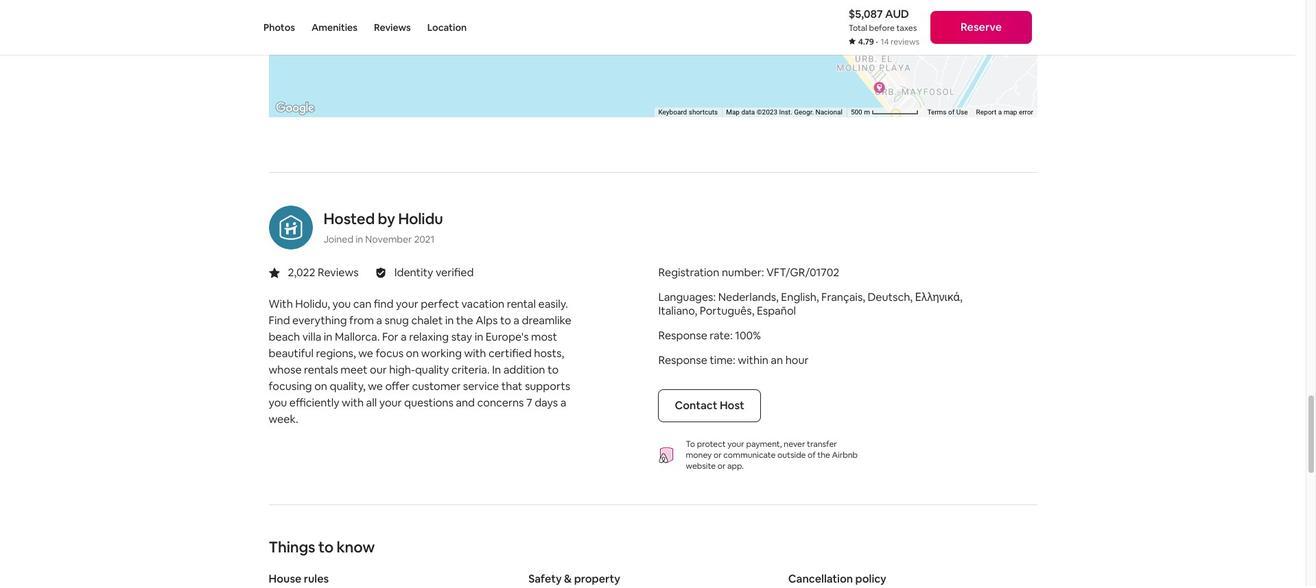 Task type: vqa. For each thing, say whether or not it's contained in the screenshot.


Task type: describe. For each thing, give the bounding box(es) containing it.
français,
[[822, 290, 865, 305]]

©2023
[[756, 108, 777, 116]]

1 vertical spatial reviews
[[318, 266, 359, 280]]

response time : within an hour
[[658, 353, 809, 368]]

registration number : vft/gr/01702
[[658, 266, 839, 280]]

1 vertical spatial we
[[368, 380, 383, 394]]

inst.
[[779, 108, 792, 116]]

: left the 'nederlands,'
[[713, 290, 716, 305]]

with
[[269, 297, 293, 312]]

number
[[722, 266, 762, 280]]

deutsch,
[[868, 290, 913, 305]]

in right villa
[[324, 330, 333, 345]]

report a map error link
[[976, 108, 1033, 116]]

$5,087 aud total before taxes
[[849, 7, 917, 34]]

vft/gr/01702
[[767, 266, 839, 280]]

taxes
[[897, 23, 917, 34]]

week.
[[269, 412, 298, 427]]

500 m
[[851, 108, 872, 116]]

geogr.
[[794, 108, 814, 116]]

supports
[[525, 380, 570, 394]]

1 vertical spatial your
[[379, 396, 402, 410]]

app.
[[727, 461, 744, 472]]

terms
[[927, 108, 946, 116]]

0 horizontal spatial with
[[342, 396, 364, 410]]

efficiently
[[289, 396, 339, 410]]

holidu,
[[295, 297, 330, 312]]

europe's
[[486, 330, 529, 345]]

regions,
[[316, 347, 356, 361]]

hosted
[[324, 209, 375, 229]]

nederlands,
[[718, 290, 779, 305]]

or right money
[[714, 450, 722, 461]]

keyboard shortcuts
[[658, 108, 718, 116]]

contact
[[675, 399, 718, 413]]

know
[[337, 538, 375, 557]]

terms of use
[[927, 108, 968, 116]]

criteria.
[[452, 363, 490, 377]]

4.79 · 14 reviews
[[858, 36, 920, 47]]

1 vertical spatial to
[[548, 363, 559, 377]]

map
[[726, 108, 739, 116]]

service
[[463, 380, 499, 394]]

or left app.
[[718, 461, 726, 472]]

0 vertical spatial you
[[332, 297, 351, 312]]

questions
[[404, 396, 454, 410]]

reviews button
[[374, 0, 411, 55]]

offer
[[385, 380, 410, 394]]

days
[[535, 396, 558, 410]]

500
[[851, 108, 862, 116]]

shortcuts
[[688, 108, 718, 116]]

1 horizontal spatial to
[[500, 314, 511, 328]]

contact host link
[[658, 390, 761, 423]]

protect
[[697, 439, 726, 450]]

holidu
[[398, 209, 443, 229]]

: for rate
[[730, 329, 733, 343]]

report
[[976, 108, 996, 116]]

·
[[876, 36, 878, 47]]

location button
[[427, 0, 467, 55]]

0 horizontal spatial on
[[314, 380, 327, 394]]

mallorca.
[[335, 330, 380, 345]]

and
[[456, 396, 475, 410]]

of inside "to protect your payment, never transfer money or communicate outside of the airbnb website or app."
[[808, 450, 816, 461]]

photos button
[[264, 0, 295, 55]]

the inside "to protect your payment, never transfer money or communicate outside of the airbnb website or app."
[[818, 450, 830, 461]]

rate
[[710, 329, 730, 343]]

in down "perfect"
[[445, 314, 454, 328]]

for
[[382, 330, 398, 345]]

google map
showing 7 points of interest. region
[[210, 0, 1088, 180]]

amenities
[[312, 21, 358, 34]]

meet
[[341, 363, 368, 377]]

total
[[849, 23, 867, 34]]

can
[[353, 297, 372, 312]]

keyboard
[[658, 108, 687, 116]]

alps
[[476, 314, 498, 328]]

concerns
[[477, 396, 524, 410]]

hosts,
[[534, 347, 564, 361]]

map data ©2023 inst. geogr. nacional
[[726, 108, 842, 116]]

reviews
[[891, 36, 920, 47]]

m
[[864, 108, 870, 116]]

transfer
[[807, 439, 837, 450]]

quality,
[[330, 380, 366, 394]]

never
[[784, 439, 805, 450]]

things to know
[[269, 538, 375, 557]]

google image
[[272, 100, 317, 117]]

from
[[349, 314, 374, 328]]



Task type: locate. For each thing, give the bounding box(es) containing it.
photos
[[264, 21, 295, 34]]

with holidu, you can find your perfect vacation rental easily. find everything from a snug chalet in the alps to a dreamlike beach villa in mallorca. for a relaxing stay in europe's most beautiful regions, we focus on working with certified hosts, whose rentals meet our high-quality criteria. in addition to focusing on quality, we offer customer service that supports you efficiently with all your questions and concerns 7 days a week.
[[269, 297, 571, 427]]

0 vertical spatial reviews
[[374, 21, 411, 34]]

time
[[710, 353, 733, 368]]

500 m button
[[846, 108, 923, 117]]

2 horizontal spatial to
[[548, 363, 559, 377]]

you up the week.
[[269, 396, 287, 410]]

vacation
[[462, 297, 505, 312]]

to up europe's
[[500, 314, 511, 328]]

english,
[[781, 290, 819, 305]]

2,022
[[288, 266, 315, 280]]

1 vertical spatial response
[[658, 353, 707, 368]]

data
[[741, 108, 755, 116]]

1 vertical spatial with
[[342, 396, 364, 410]]

0 horizontal spatial the
[[456, 314, 473, 328]]

0 vertical spatial the
[[456, 314, 473, 328]]

reviews left location button
[[374, 21, 411, 34]]

response for response rate
[[658, 329, 707, 343]]

customer
[[412, 380, 461, 394]]

a right days
[[561, 396, 566, 410]]

0 vertical spatial your
[[396, 297, 418, 312]]

0 horizontal spatial to
[[318, 538, 334, 557]]

0 horizontal spatial you
[[269, 396, 287, 410]]

0 vertical spatial of
[[948, 108, 954, 116]]

identity verified
[[394, 266, 474, 280]]

high-
[[389, 363, 415, 377]]

the up the stay
[[456, 314, 473, 328]]

money
[[686, 450, 712, 461]]

or
[[714, 450, 722, 461], [718, 461, 726, 472]]

everything
[[292, 314, 347, 328]]

on down rentals
[[314, 380, 327, 394]]

contact host
[[675, 399, 744, 413]]

outside
[[778, 450, 806, 461]]

our
[[370, 363, 387, 377]]

a left the map at the right
[[998, 108, 1002, 116]]

0 vertical spatial to
[[500, 314, 511, 328]]

an
[[771, 353, 783, 368]]

response down response rate : 100%
[[658, 353, 707, 368]]

response
[[658, 329, 707, 343], [658, 353, 707, 368]]

1 vertical spatial on
[[314, 380, 327, 394]]

: for number
[[762, 266, 764, 280]]

communicate
[[724, 450, 776, 461]]

: up the 'nederlands,'
[[762, 266, 764, 280]]

rental
[[507, 297, 536, 312]]

1 horizontal spatial on
[[406, 347, 419, 361]]

reviews down joined
[[318, 266, 359, 280]]

to
[[686, 439, 695, 450]]

in right the stay
[[475, 330, 483, 345]]

on
[[406, 347, 419, 361], [314, 380, 327, 394]]

host
[[720, 399, 744, 413]]

0 vertical spatial with
[[464, 347, 486, 361]]

: left within
[[733, 353, 735, 368]]

1 response from the top
[[658, 329, 707, 343]]

1 vertical spatial you
[[269, 396, 287, 410]]

1 horizontal spatial you
[[332, 297, 351, 312]]

map
[[1003, 108, 1017, 116]]

2 vertical spatial to
[[318, 538, 334, 557]]

we down our
[[368, 380, 383, 394]]

to left know on the left bottom of page
[[318, 538, 334, 557]]

joined
[[324, 233, 354, 246]]

location
[[427, 21, 467, 34]]

languages
[[658, 290, 713, 305]]

0 vertical spatial on
[[406, 347, 419, 361]]

chalet
[[411, 314, 443, 328]]

before
[[869, 23, 895, 34]]

a down find
[[376, 314, 382, 328]]

we down the mallorca.
[[358, 347, 373, 361]]

identity
[[394, 266, 433, 280]]

most
[[531, 330, 557, 345]]

in inside 'hosted by holidu joined in november 2021'
[[356, 233, 363, 246]]

2 vertical spatial your
[[728, 439, 744, 450]]

of left 'use' at the right of the page
[[948, 108, 954, 116]]

1 horizontal spatial of
[[948, 108, 954, 116]]

0 horizontal spatial of
[[808, 450, 816, 461]]

rentals
[[304, 363, 338, 377]]

website
[[686, 461, 716, 472]]

1 horizontal spatial reviews
[[374, 21, 411, 34]]

with down quality,
[[342, 396, 364, 410]]

your down offer
[[379, 396, 402, 410]]

of right outside
[[808, 450, 816, 461]]

languages :
[[658, 290, 718, 305]]

learn more about the host, holidu. image
[[269, 206, 313, 250], [269, 206, 313, 250]]

0 horizontal spatial reviews
[[318, 266, 359, 280]]

certified
[[489, 347, 532, 361]]

whose
[[269, 363, 302, 377]]

ελληνικά,
[[915, 290, 963, 305]]

1 horizontal spatial with
[[464, 347, 486, 361]]

relaxing
[[409, 330, 449, 345]]

beach
[[269, 330, 300, 345]]

2 response from the top
[[658, 353, 707, 368]]

your up app.
[[728, 439, 744, 450]]

find
[[374, 297, 394, 312]]

we
[[358, 347, 373, 361], [368, 380, 383, 394]]

7
[[526, 396, 532, 410]]

beautiful
[[269, 347, 314, 361]]

with
[[464, 347, 486, 361], [342, 396, 364, 410]]

to down hosts,
[[548, 363, 559, 377]]

snug
[[385, 314, 409, 328]]

dreamlike
[[522, 314, 571, 328]]

terms of use link
[[927, 108, 968, 116]]

find
[[269, 314, 290, 328]]

the inside with holidu, you can find your perfect vacation rental easily. find everything from a snug chalet in the alps to a dreamlike beach villa in mallorca. for a relaxing stay in europe's most beautiful regions, we focus on working with certified hosts, whose rentals meet our high-quality criteria. in addition to focusing on quality, we offer customer service that supports you efficiently with all your questions and concerns 7 days a week.
[[456, 314, 473, 328]]

registration
[[658, 266, 719, 280]]

use
[[956, 108, 968, 116]]

hour
[[786, 353, 809, 368]]

: for time
[[733, 353, 735, 368]]

verified
[[436, 266, 474, 280]]

1 horizontal spatial the
[[818, 450, 830, 461]]

in
[[356, 233, 363, 246], [445, 314, 454, 328], [324, 330, 333, 345], [475, 330, 483, 345]]

to protect your payment, never transfer money or communicate outside of the airbnb website or app.
[[686, 439, 858, 472]]

0 vertical spatial response
[[658, 329, 707, 343]]

within
[[738, 353, 769, 368]]

with up criteria.
[[464, 347, 486, 361]]

reserve
[[961, 20, 1002, 34]]

that
[[501, 380, 523, 394]]

nederlands, english, français, deutsch, ελληνικά, italiano, português, español
[[658, 290, 963, 318]]

of
[[948, 108, 954, 116], [808, 450, 816, 461]]

a down rental
[[514, 314, 520, 328]]

100%
[[735, 329, 761, 343]]

1 vertical spatial the
[[818, 450, 830, 461]]

1 vertical spatial of
[[808, 450, 816, 461]]

keyboard shortcuts button
[[658, 108, 718, 117]]

your inside "to protect your payment, never transfer money or communicate outside of the airbnb website or app."
[[728, 439, 744, 450]]

response for response time
[[658, 353, 707, 368]]

on up high-
[[406, 347, 419, 361]]

a right for
[[401, 330, 407, 345]]

november
[[365, 233, 412, 246]]

0 vertical spatial we
[[358, 347, 373, 361]]

reviews
[[374, 21, 411, 34], [318, 266, 359, 280]]

your up snug
[[396, 297, 418, 312]]

in right joined
[[356, 233, 363, 246]]

things
[[269, 538, 315, 557]]

by
[[378, 209, 395, 229]]

the left airbnb
[[818, 450, 830, 461]]

hosted by holidu joined in november 2021
[[324, 209, 443, 246]]

: left 100%
[[730, 329, 733, 343]]

your
[[396, 297, 418, 312], [379, 396, 402, 410], [728, 439, 744, 450]]

error
[[1019, 108, 1033, 116]]

response down italiano,
[[658, 329, 707, 343]]

you left can
[[332, 297, 351, 312]]

nacional
[[815, 108, 842, 116]]

airbnb
[[832, 450, 858, 461]]



